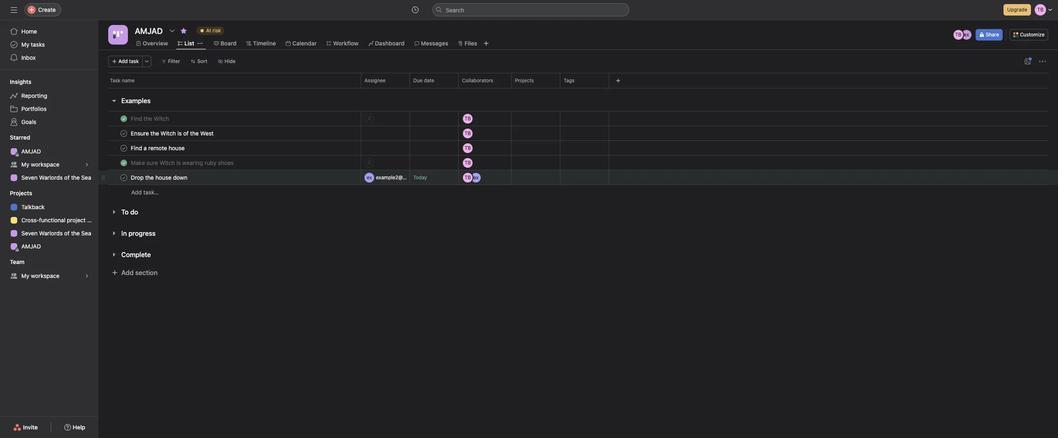 Task type: vqa. For each thing, say whether or not it's contained in the screenshot.
SAVE OPTIONS image
yes



Task type: describe. For each thing, give the bounding box(es) containing it.
save options image
[[1025, 58, 1031, 65]]

hide
[[225, 58, 236, 64]]

create
[[38, 6, 56, 13]]

task name
[[110, 77, 135, 84]]

complete
[[121, 251, 151, 259]]

tags
[[564, 77, 575, 84]]

more actions image
[[144, 59, 149, 64]]

amjad link inside starred element
[[5, 145, 93, 158]]

at
[[206, 27, 211, 34]]

my tasks
[[21, 41, 45, 48]]

global element
[[0, 20, 98, 69]]

remove from starred image
[[180, 27, 187, 34]]

risk
[[213, 27, 221, 34]]

0 vertical spatial ex
[[964, 32, 969, 38]]

name
[[122, 77, 135, 84]]

dashboard link
[[368, 39, 405, 48]]

in progress button
[[121, 226, 156, 241]]

completed image for make sure witch is wearing ruby shoes text box
[[119, 158, 129, 168]]

section
[[135, 269, 158, 277]]

the for talkback
[[71, 230, 80, 237]]

help button
[[59, 421, 91, 435]]

amjad link inside projects element
[[5, 240, 93, 253]]

drop the house down cell
[[98, 170, 361, 185]]

find the witch cell
[[98, 111, 361, 126]]

add tab image
[[483, 40, 489, 47]]

invite button
[[8, 421, 43, 435]]

task
[[129, 58, 139, 64]]

at risk
[[206, 27, 221, 34]]

my for my tasks link
[[21, 41, 29, 48]]

cross-functional project plan
[[21, 217, 98, 224]]

add task… row
[[98, 185, 1058, 200]]

starred button
[[0, 134, 30, 142]]

to do
[[121, 209, 138, 216]]

upgrade button
[[1004, 4, 1031, 16]]

see details, my workspace image for first my workspace link from the top
[[84, 162, 89, 167]]

starred element
[[0, 130, 98, 186]]

reporting
[[21, 92, 47, 99]]

workspace for the see details, my workspace image inside teams element
[[31, 273, 59, 280]]

timeline link
[[246, 39, 276, 48]]

progress
[[129, 230, 156, 237]]

row containing task name
[[98, 73, 1058, 88]]

share button
[[976, 29, 1003, 41]]

files
[[465, 40, 477, 47]]

inbox
[[21, 54, 36, 61]]

projects inside dropdown button
[[10, 190, 32, 197]]

help
[[73, 424, 85, 431]]

teams element
[[0, 255, 98, 285]]

board image
[[113, 30, 123, 40]]

reporting link
[[5, 89, 93, 102]]

seven warlords of the sea for talkback
[[21, 230, 91, 237]]

team
[[10, 259, 24, 266]]

completed checkbox for ensure the witch is of the west text box
[[119, 129, 129, 138]]

add for add task
[[118, 58, 128, 64]]

completed checkbox for find a remote house text field on the top of page
[[119, 143, 129, 153]]

timeline
[[253, 40, 276, 47]]

1 my workspace link from the top
[[5, 158, 93, 171]]

task
[[110, 77, 120, 84]]

examples
[[121, 97, 151, 105]]

due date
[[413, 77, 434, 84]]

calendar
[[292, 40, 317, 47]]

goals link
[[5, 116, 93, 129]]

Ensure the Witch is of the West text field
[[129, 129, 216, 138]]

home link
[[5, 25, 93, 38]]

date
[[424, 77, 434, 84]]

amjad for amjad link inside the starred element
[[21, 148, 41, 155]]

of for amjad
[[64, 174, 70, 181]]

ensure the witch is of the west cell
[[98, 126, 361, 141]]

do
[[130, 209, 138, 216]]

portfolios
[[21, 105, 47, 112]]

cross-
[[21, 217, 39, 224]]

Make sure Witch is wearing ruby shoes text field
[[129, 159, 236, 167]]

inbox link
[[5, 51, 93, 64]]

invite
[[23, 424, 38, 431]]

filter button
[[158, 56, 184, 67]]

projects button
[[0, 189, 32, 198]]

at risk button
[[193, 25, 228, 36]]

warlords for talkback
[[39, 230, 63, 237]]

tags for find the witch cell
[[560, 111, 609, 126]]

files link
[[458, 39, 477, 48]]

due
[[413, 77, 423, 84]]

add for add section
[[121, 269, 134, 277]]

the for amjad
[[71, 174, 80, 181]]

add for add task…
[[131, 189, 142, 196]]

board
[[220, 40, 237, 47]]

overview
[[143, 40, 168, 47]]

hide button
[[214, 56, 239, 67]]

amjad for amjad link in projects element
[[21, 243, 41, 250]]

expand task list for this section image for in progress
[[111, 230, 117, 237]]

my workspace for first my workspace link from the top
[[21, 161, 59, 168]]

tags for find a remote house cell
[[560, 141, 609, 156]]

add section button
[[108, 266, 161, 280]]

completed checkbox for drop the house down text field
[[119, 173, 129, 183]]

tb
[[955, 32, 962, 38]]

share
[[986, 32, 999, 38]]

my workspace link inside teams element
[[5, 270, 93, 283]]

row down the tags for find the witch cell at the right top of the page
[[98, 140, 1058, 156]]

starred
[[10, 134, 30, 141]]

warlords for amjad
[[39, 174, 63, 181]]

today
[[413, 175, 427, 181]]

insights
[[10, 78, 31, 85]]

list link
[[178, 39, 194, 48]]

collaborators
[[462, 77, 493, 84]]

in
[[121, 230, 127, 237]]

linked projects for find the witch cell
[[511, 111, 560, 126]]

row down tags
[[108, 88, 1048, 89]]

Find a remote house text field
[[129, 144, 187, 152]]

ex inside button
[[367, 174, 372, 181]]

seven for talkback
[[21, 230, 38, 237]]

cross-functional project plan link
[[5, 214, 98, 227]]

add collaborators image
[[499, 174, 505, 181]]

upgrade
[[1007, 7, 1027, 13]]

list
[[184, 40, 194, 47]]

seven for amjad
[[21, 174, 38, 181]]

sea for amjad
[[81, 174, 91, 181]]

tasks
[[31, 41, 45, 48]]

completed image for find the witch text field
[[119, 114, 129, 124]]

portfolios link
[[5, 102, 93, 116]]

show options image
[[169, 27, 175, 34]]



Task type: locate. For each thing, give the bounding box(es) containing it.
the inside projects element
[[71, 230, 80, 237]]

my inside global 'element'
[[21, 41, 29, 48]]

seven inside projects element
[[21, 230, 38, 237]]

1 vertical spatial seven
[[21, 230, 38, 237]]

projects element
[[0, 186, 98, 255]]

add task
[[118, 58, 139, 64]]

1 vertical spatial my workspace link
[[5, 270, 93, 283]]

1 seven from the top
[[21, 174, 38, 181]]

of
[[64, 174, 70, 181], [64, 230, 70, 237]]

my workspace link down the starred
[[5, 158, 93, 171]]

create button
[[25, 3, 61, 16]]

completed image inside drop the house down cell
[[119, 173, 129, 183]]

Find the Witch text field
[[129, 115, 172, 123]]

2 sea from the top
[[81, 230, 91, 237]]

add left task…
[[131, 189, 142, 196]]

completed checkbox for find the witch text field
[[119, 114, 129, 124]]

1 completed image from the top
[[119, 114, 129, 124]]

seven warlords of the sea link for talkback
[[5, 227, 93, 240]]

sort
[[197, 58, 207, 64]]

1 amjad link from the top
[[5, 145, 93, 158]]

0 vertical spatial warlords
[[39, 174, 63, 181]]

workspace
[[31, 161, 59, 168], [31, 273, 59, 280]]

of up talkback link
[[64, 174, 70, 181]]

Completed checkbox
[[119, 143, 129, 153], [119, 158, 129, 168], [119, 173, 129, 183]]

completed image
[[119, 143, 129, 153]]

3 completed checkbox from the top
[[119, 173, 129, 183]]

of for talkback
[[64, 230, 70, 237]]

completed checkbox inside find a remote house cell
[[119, 143, 129, 153]]

2 seven from the top
[[21, 230, 38, 237]]

amjad up team
[[21, 243, 41, 250]]

warlords up talkback link
[[39, 174, 63, 181]]

ex button
[[364, 173, 408, 183]]

expand task list for this section image left to
[[111, 209, 117, 216]]

seven
[[21, 174, 38, 181], [21, 230, 38, 237]]

0 vertical spatial my workspace
[[21, 161, 59, 168]]

seven warlords of the sea link up talkback link
[[5, 171, 93, 184]]

warlords down cross-functional project plan link
[[39, 230, 63, 237]]

my for first my workspace link from the top
[[21, 161, 29, 168]]

completed image inside find the witch cell
[[119, 114, 129, 124]]

0 vertical spatial amjad
[[21, 148, 41, 155]]

1 vertical spatial warlords
[[39, 230, 63, 237]]

0 vertical spatial my workspace link
[[5, 158, 93, 171]]

add section
[[121, 269, 158, 277]]

row up tags for make sure witch is wearing ruby shoes cell at the top right of the page
[[98, 125, 1058, 142]]

1 amjad from the top
[[21, 148, 41, 155]]

1 vertical spatial sea
[[81, 230, 91, 237]]

linked projects for make sure witch is wearing ruby shoes cell
[[511, 155, 560, 171]]

completed image inside ensure the witch is of the west cell
[[119, 129, 129, 138]]

2 amjad link from the top
[[5, 240, 93, 253]]

2 vertical spatial completed checkbox
[[119, 173, 129, 183]]

of inside projects element
[[64, 230, 70, 237]]

1 seven warlords of the sea from the top
[[21, 174, 91, 181]]

1 vertical spatial my
[[21, 161, 29, 168]]

1 horizontal spatial ex
[[964, 32, 969, 38]]

seven warlords of the sea inside projects element
[[21, 230, 91, 237]]

my workspace
[[21, 161, 59, 168], [21, 273, 59, 280]]

insights button
[[0, 78, 31, 86]]

seven warlords of the sea link
[[5, 171, 93, 184], [5, 227, 93, 240]]

find a remote house cell
[[98, 141, 361, 156]]

1 vertical spatial ex
[[367, 174, 372, 181]]

2 my workspace from the top
[[21, 273, 59, 280]]

1 vertical spatial projects
[[10, 190, 32, 197]]

workspace for the see details, my workspace image within starred element
[[31, 161, 59, 168]]

workflow
[[333, 40, 359, 47]]

dashboard
[[375, 40, 405, 47]]

project
[[67, 217, 86, 224]]

seven inside starred element
[[21, 174, 38, 181]]

add task…
[[131, 189, 159, 196]]

0 vertical spatial completed checkbox
[[119, 114, 129, 124]]

1 horizontal spatial projects
[[515, 77, 534, 84]]

more actions image
[[1039, 58, 1046, 65]]

my workspace down the starred
[[21, 161, 59, 168]]

expand task list for this section image left complete button
[[111, 252, 117, 258]]

0 horizontal spatial ex
[[367, 174, 372, 181]]

1 vertical spatial my workspace
[[21, 273, 59, 280]]

0 vertical spatial sea
[[81, 174, 91, 181]]

goals
[[21, 118, 36, 125]]

see details, my workspace image inside starred element
[[84, 162, 89, 167]]

completed checkbox inside make sure witch is wearing ruby shoes cell
[[119, 158, 129, 168]]

board link
[[214, 39, 237, 48]]

the down project
[[71, 230, 80, 237]]

2 completed image from the top
[[119, 129, 129, 138]]

1 vertical spatial add
[[131, 189, 142, 196]]

to do button
[[121, 205, 138, 220]]

insights element
[[0, 75, 98, 130]]

workspace inside starred element
[[31, 161, 59, 168]]

my inside starred element
[[21, 161, 29, 168]]

2 vertical spatial expand task list for this section image
[[111, 252, 117, 258]]

1 seven warlords of the sea link from the top
[[5, 171, 93, 184]]

my down team
[[21, 273, 29, 280]]

my tasks link
[[5, 38, 93, 51]]

1 see details, my workspace image from the top
[[84, 162, 89, 167]]

expand task list for this section image left in
[[111, 230, 117, 237]]

sort button
[[187, 56, 211, 67]]

2 seven warlords of the sea link from the top
[[5, 227, 93, 240]]

task…
[[143, 189, 159, 196]]

0 horizontal spatial projects
[[10, 190, 32, 197]]

messages
[[421, 40, 448, 47]]

1 vertical spatial amjad
[[21, 243, 41, 250]]

1 completed checkbox from the top
[[119, 143, 129, 153]]

in progress
[[121, 230, 156, 237]]

completed image
[[119, 114, 129, 124], [119, 129, 129, 138], [119, 158, 129, 168], [119, 173, 129, 183]]

seven down cross-
[[21, 230, 38, 237]]

2 vertical spatial add
[[121, 269, 134, 277]]

workspace inside teams element
[[31, 273, 59, 280]]

to
[[121, 209, 129, 216]]

1 vertical spatial the
[[71, 230, 80, 237]]

2 the from the top
[[71, 230, 80, 237]]

completed checkbox inside find the witch cell
[[119, 114, 129, 124]]

2 amjad from the top
[[21, 243, 41, 250]]

0 vertical spatial seven
[[21, 174, 38, 181]]

3 completed image from the top
[[119, 158, 129, 168]]

the up talkback link
[[71, 174, 80, 181]]

1 the from the top
[[71, 174, 80, 181]]

completed image for drop the house down text field
[[119, 173, 129, 183]]

amjad inside projects element
[[21, 243, 41, 250]]

see details, my workspace image inside teams element
[[84, 274, 89, 279]]

add
[[118, 58, 128, 64], [131, 189, 142, 196], [121, 269, 134, 277]]

1 my workspace from the top
[[21, 161, 59, 168]]

amjad inside starred element
[[21, 148, 41, 155]]

row
[[98, 73, 1058, 88], [108, 88, 1048, 89], [98, 110, 1058, 127], [98, 125, 1058, 142], [98, 140, 1058, 156], [98, 155, 1058, 171], [98, 170, 1058, 186]]

amjad link
[[5, 145, 93, 158], [5, 240, 93, 253]]

0 vertical spatial seven warlords of the sea
[[21, 174, 91, 181]]

0 vertical spatial completed checkbox
[[119, 143, 129, 153]]

2 vertical spatial my
[[21, 273, 29, 280]]

completed checkbox inside drop the house down cell
[[119, 173, 129, 183]]

projects up linked projects for find the witch cell
[[515, 77, 534, 84]]

messages link
[[414, 39, 448, 48]]

overview link
[[136, 39, 168, 48]]

completed checkbox inside ensure the witch is of the west cell
[[119, 129, 129, 138]]

expand task list for this section image for complete
[[111, 252, 117, 258]]

2 seven warlords of the sea from the top
[[21, 230, 91, 237]]

my down the starred
[[21, 161, 29, 168]]

completed checkbox down the examples
[[119, 114, 129, 124]]

hide sidebar image
[[11, 7, 17, 13]]

add left task
[[118, 58, 128, 64]]

my
[[21, 41, 29, 48], [21, 161, 29, 168], [21, 273, 29, 280]]

my workspace for my workspace link within the teams element
[[21, 273, 59, 280]]

0 vertical spatial amjad link
[[5, 145, 93, 158]]

2 expand task list for this section image from the top
[[111, 230, 117, 237]]

home
[[21, 28, 37, 35]]

seven warlords of the sea link down functional
[[5, 227, 93, 240]]

ex
[[964, 32, 969, 38], [367, 174, 372, 181]]

0 vertical spatial workspace
[[31, 161, 59, 168]]

1 completed checkbox from the top
[[119, 114, 129, 124]]

0 vertical spatial my
[[21, 41, 29, 48]]

0 vertical spatial add
[[118, 58, 128, 64]]

seven warlords of the sea link for amjad
[[5, 171, 93, 184]]

1 sea from the top
[[81, 174, 91, 181]]

my workspace inside teams element
[[21, 273, 59, 280]]

1 vertical spatial completed checkbox
[[119, 129, 129, 138]]

team button
[[0, 258, 24, 266]]

calendar link
[[286, 39, 317, 48]]

amjad
[[21, 148, 41, 155], [21, 243, 41, 250]]

1 vertical spatial expand task list for this section image
[[111, 230, 117, 237]]

seven up projects dropdown button
[[21, 174, 38, 181]]

customize button
[[1010, 29, 1048, 41]]

2 of from the top
[[64, 230, 70, 237]]

my workspace link
[[5, 158, 93, 171], [5, 270, 93, 283]]

2 warlords from the top
[[39, 230, 63, 237]]

row down tags for find a remote house cell
[[98, 170, 1058, 186]]

completed image inside make sure witch is wearing ruby shoes cell
[[119, 158, 129, 168]]

0 vertical spatial expand task list for this section image
[[111, 209, 117, 216]]

2 workspace from the top
[[31, 273, 59, 280]]

2 completed checkbox from the top
[[119, 158, 129, 168]]

1 vertical spatial workspace
[[31, 273, 59, 280]]

3 my from the top
[[21, 273, 29, 280]]

add inside "row"
[[131, 189, 142, 196]]

my for my workspace link within the teams element
[[21, 273, 29, 280]]

history image
[[412, 7, 418, 13]]

1 vertical spatial seven warlords of the sea
[[21, 230, 91, 237]]

Drop the house down text field
[[129, 174, 190, 182]]

0 vertical spatial the
[[71, 174, 80, 181]]

amjad link up teams element
[[5, 240, 93, 253]]

functional
[[39, 217, 65, 224]]

add field image
[[616, 78, 621, 83]]

talkback
[[21, 204, 45, 211]]

assignee
[[364, 77, 386, 84]]

expand task list for this section image
[[111, 209, 117, 216], [111, 230, 117, 237], [111, 252, 117, 258]]

1 vertical spatial completed checkbox
[[119, 158, 129, 168]]

1 warlords from the top
[[39, 174, 63, 181]]

examples button
[[121, 93, 151, 108]]

4 completed image from the top
[[119, 173, 129, 183]]

projects
[[515, 77, 534, 84], [10, 190, 32, 197]]

linked projects for find a remote house cell
[[511, 141, 560, 156]]

0 vertical spatial of
[[64, 174, 70, 181]]

add task button
[[108, 56, 143, 67]]

None text field
[[133, 23, 165, 38]]

seven warlords of the sea inside starred element
[[21, 174, 91, 181]]

row up the tags for find the witch cell at the right top of the page
[[98, 73, 1058, 88]]

2 see details, my workspace image from the top
[[84, 274, 89, 279]]

row up tags for find a remote house cell
[[98, 110, 1058, 127]]

tab actions image
[[198, 41, 202, 46]]

amjad down the starred
[[21, 148, 41, 155]]

1 vertical spatial of
[[64, 230, 70, 237]]

completed checkbox up completed icon at the left of the page
[[119, 129, 129, 138]]

1 vertical spatial amjad link
[[5, 240, 93, 253]]

0 vertical spatial projects
[[515, 77, 534, 84]]

my inside teams element
[[21, 273, 29, 280]]

1 workspace from the top
[[31, 161, 59, 168]]

sea for talkback
[[81, 230, 91, 237]]

sea inside starred element
[[81, 174, 91, 181]]

warlords inside starred element
[[39, 174, 63, 181]]

1 vertical spatial seven warlords of the sea link
[[5, 227, 93, 240]]

see details, my workspace image for my workspace link within the teams element
[[84, 274, 89, 279]]

workflow link
[[327, 39, 359, 48]]

Search tasks, projects, and more text field
[[432, 3, 629, 16]]

0 vertical spatial see details, my workspace image
[[84, 162, 89, 167]]

completed image for ensure the witch is of the west text box
[[119, 129, 129, 138]]

add left section
[[121, 269, 134, 277]]

see details, my workspace image
[[84, 162, 89, 167], [84, 274, 89, 279]]

complete button
[[121, 248, 151, 262]]

3 expand task list for this section image from the top
[[111, 252, 117, 258]]

0 vertical spatial seven warlords of the sea link
[[5, 171, 93, 184]]

amjad link down goals link
[[5, 145, 93, 158]]

add a task to this section image
[[142, 209, 149, 216]]

my left the tasks
[[21, 41, 29, 48]]

2 my workspace link from the top
[[5, 270, 93, 283]]

plan
[[87, 217, 98, 224]]

tags for ensure the witch is of the west cell
[[560, 126, 609, 141]]

row containing ex
[[98, 170, 1058, 186]]

the inside starred element
[[71, 174, 80, 181]]

1 vertical spatial see details, my workspace image
[[84, 274, 89, 279]]

of down cross-functional project plan
[[64, 230, 70, 237]]

collapse task list for this section image
[[111, 98, 117, 104]]

2 my from the top
[[21, 161, 29, 168]]

sea inside projects element
[[81, 230, 91, 237]]

seven warlords of the sea down cross-functional project plan
[[21, 230, 91, 237]]

tags for make sure witch is wearing ruby shoes cell
[[560, 155, 609, 171]]

my workspace down team
[[21, 273, 59, 280]]

filter
[[168, 58, 180, 64]]

2 completed checkbox from the top
[[119, 129, 129, 138]]

seven warlords of the sea for amjad
[[21, 174, 91, 181]]

header examples tree grid
[[98, 110, 1058, 200]]

completed checkbox for make sure witch is wearing ruby shoes text box
[[119, 158, 129, 168]]

1 my from the top
[[21, 41, 29, 48]]

warlords inside projects element
[[39, 230, 63, 237]]

add task… button
[[131, 188, 159, 197]]

my workspace inside starred element
[[21, 161, 59, 168]]

customize
[[1020, 32, 1045, 38]]

my workspace link down team
[[5, 270, 93, 283]]

warlords
[[39, 174, 63, 181], [39, 230, 63, 237]]

seven warlords of the sea up talkback link
[[21, 174, 91, 181]]

row up add task… "row"
[[98, 155, 1058, 171]]

projects up talkback
[[10, 190, 32, 197]]

talkback link
[[5, 201, 93, 214]]

1 of from the top
[[64, 174, 70, 181]]

of inside starred element
[[64, 174, 70, 181]]

Completed checkbox
[[119, 114, 129, 124], [119, 129, 129, 138]]

1 expand task list for this section image from the top
[[111, 209, 117, 216]]

make sure witch is wearing ruby shoes cell
[[98, 155, 361, 171]]



